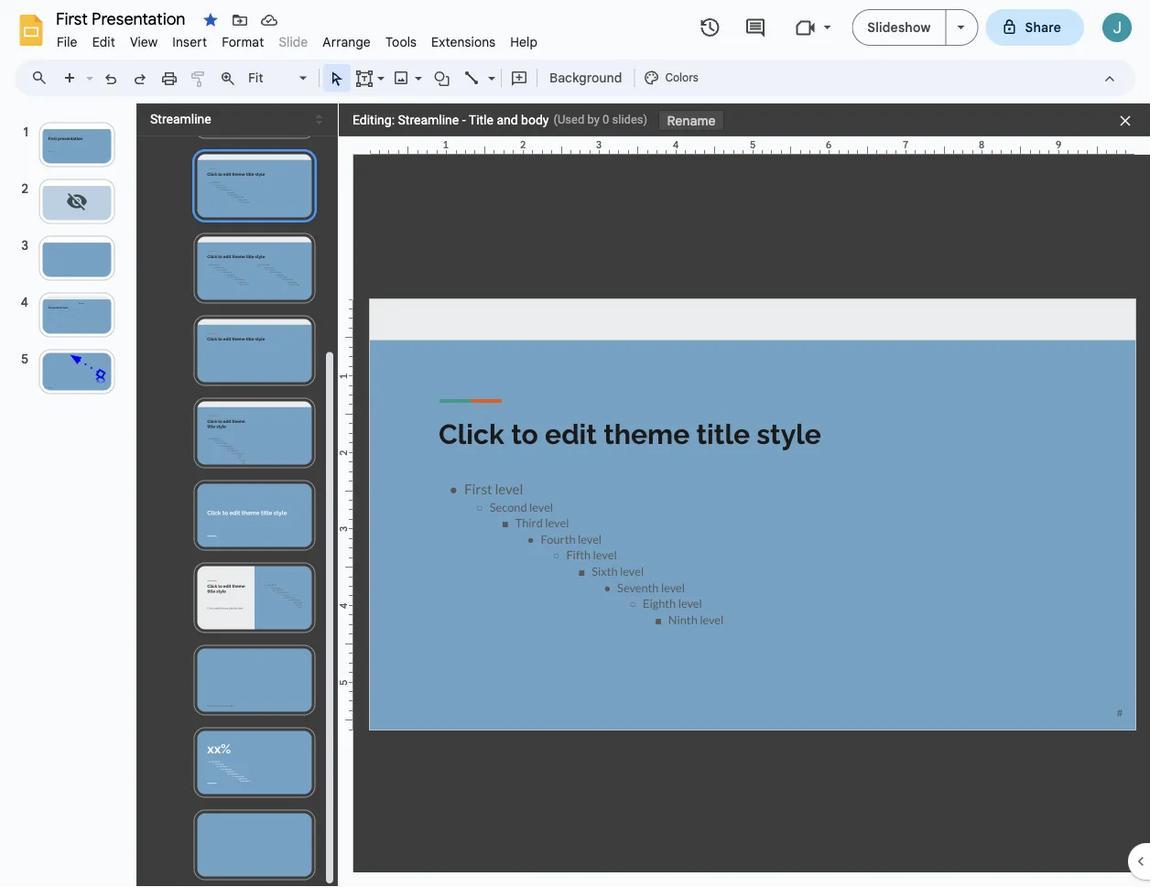 Task type: locate. For each thing, give the bounding box(es) containing it.
streamline down "insert" menu item
[[150, 112, 211, 127]]

share button
[[986, 9, 1084, 46]]

0 horizontal spatial streamline
[[150, 112, 211, 127]]

title
[[469, 113, 493, 128]]

extensions menu item
[[424, 31, 503, 53]]

slide
[[279, 34, 308, 50]]

slideshow
[[868, 19, 931, 35]]

streamline
[[150, 112, 211, 127], [398, 113, 459, 128]]

insert
[[172, 34, 207, 50]]

Star checkbox
[[198, 7, 223, 33]]

menu bar banner
[[0, 0, 1150, 887]]

view
[[130, 34, 158, 50]]

streamline inside streamline option
[[150, 112, 211, 127]]

help menu item
[[503, 31, 545, 53]]

arrange menu item
[[315, 31, 378, 53]]

streamline left -
[[398, 113, 459, 128]]

menu bar containing file
[[49, 24, 545, 54]]

body
[[521, 113, 549, 128]]

Rename text field
[[49, 7, 196, 29]]

1 horizontal spatial streamline
[[398, 113, 459, 128]]

and
[[497, 113, 518, 128]]

menu bar
[[49, 24, 545, 54]]

Menus field
[[23, 65, 63, 91]]

file
[[57, 34, 78, 50]]

streamline option
[[150, 107, 310, 132]]

insert menu item
[[165, 31, 214, 53]]

tools menu item
[[378, 31, 424, 53]]

tools
[[385, 34, 417, 50]]

Zoom text field
[[245, 65, 297, 91]]

format
[[222, 34, 264, 50]]

view other themes list box
[[144, 106, 328, 133]]

application
[[0, 0, 1150, 887]]

editing: streamline - title and body (used by 0 slides)
[[353, 113, 647, 128]]

Zoom field
[[243, 65, 315, 92]]

colors button
[[639, 64, 703, 92]]



Task type: describe. For each thing, give the bounding box(es) containing it.
0
[[603, 113, 609, 126]]

editing:
[[353, 113, 395, 128]]

application containing slideshow
[[0, 0, 1150, 887]]

by
[[587, 113, 600, 126]]

presentation options image
[[957, 26, 965, 29]]

edit
[[92, 34, 115, 50]]

rename
[[667, 113, 716, 129]]

slides)
[[612, 113, 647, 126]]

select line image
[[484, 66, 495, 72]]

arrange
[[323, 34, 371, 50]]

edit menu item
[[85, 31, 123, 53]]

slideshow button
[[852, 9, 946, 46]]

(used
[[553, 113, 584, 126]]

main toolbar
[[54, 64, 704, 92]]

format menu item
[[214, 31, 271, 53]]

colors
[[665, 71, 698, 85]]

-
[[462, 113, 466, 128]]

view menu item
[[123, 31, 165, 53]]

rename button
[[658, 110, 724, 131]]

background button
[[541, 64, 630, 92]]

file menu item
[[49, 31, 85, 53]]

background
[[549, 70, 622, 86]]

menu bar inside menu bar banner
[[49, 24, 545, 54]]

help
[[510, 34, 538, 50]]

extensions
[[431, 34, 496, 50]]

share
[[1025, 19, 1061, 35]]

slide menu item
[[279, 34, 308, 50]]

shape image
[[432, 65, 453, 91]]



Task type: vqa. For each thing, say whether or not it's contained in the screenshot.
report a problem to google IMAGE at the bottom left of page
no



